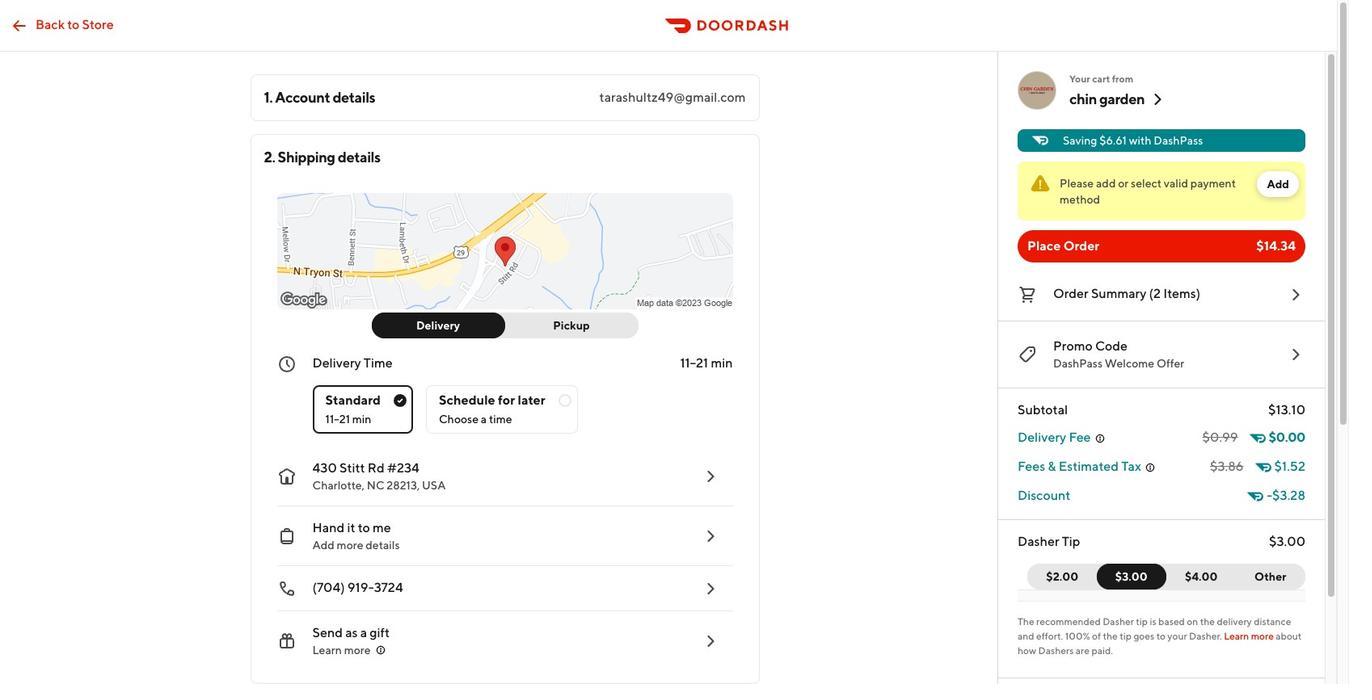 Task type: describe. For each thing, give the bounding box(es) containing it.
delivery time
[[313, 356, 393, 371]]

0 horizontal spatial a
[[360, 626, 367, 641]]

the recommended dasher tip is based on the delivery distance and effort. 100% of the tip goes to your dasher.
[[1018, 616, 1292, 643]]

your
[[1168, 631, 1188, 643]]

and
[[1018, 631, 1035, 643]]

option group containing standard
[[313, 373, 733, 434]]

0 vertical spatial the
[[1201, 616, 1215, 628]]

0 vertical spatial dasher
[[1018, 535, 1060, 550]]

saving
[[1063, 134, 1098, 147]]

code
[[1096, 339, 1128, 354]]

effort.
[[1037, 631, 1064, 643]]

$13.10
[[1269, 403, 1306, 418]]

min inside option group
[[352, 413, 372, 426]]

Other button
[[1236, 564, 1306, 590]]

cart
[[1093, 73, 1111, 85]]

promo
[[1054, 339, 1093, 354]]

items)
[[1164, 286, 1201, 302]]

goes
[[1134, 631, 1155, 643]]

tarashultz49@gmail.com
[[600, 90, 746, 105]]

for
[[498, 393, 515, 408]]

back
[[36, 17, 65, 32]]

it
[[347, 521, 355, 536]]

hand
[[313, 521, 345, 536]]

0 horizontal spatial tip
[[1120, 631, 1132, 643]]

1 horizontal spatial 11–21
[[680, 356, 709, 371]]

schedule
[[439, 393, 496, 408]]

offer
[[1157, 357, 1185, 370]]

0 vertical spatial learn more
[[1224, 631, 1274, 643]]

back to store button
[[0, 9, 123, 42]]

estimated
[[1059, 459, 1119, 475]]

(704)
[[313, 581, 345, 596]]

with
[[1129, 134, 1152, 147]]

$4.00 button
[[1157, 564, 1237, 590]]

discount
[[1018, 488, 1071, 504]]

Delivery radio
[[372, 313, 505, 339]]

dashpass inside promo code dashpass welcome offer
[[1054, 357, 1103, 370]]

choose a time
[[439, 413, 512, 426]]

919-
[[348, 581, 374, 596]]

2. shipping details
[[264, 149, 381, 166]]

saving $6.61 with dashpass button
[[1018, 129, 1306, 152]]

delivery
[[1217, 616, 1252, 628]]

charlotte,
[[313, 480, 365, 492]]

tip
[[1062, 535, 1081, 550]]

from
[[1112, 73, 1134, 85]]

place
[[1028, 239, 1061, 254]]

select
[[1131, 177, 1162, 190]]

schedule for later
[[439, 393, 546, 408]]

0 vertical spatial 11–21 min
[[680, 356, 733, 371]]

learn inside learn more button
[[313, 644, 342, 657]]

nc
[[367, 480, 385, 492]]

saving $6.61 with dashpass
[[1063, 134, 1204, 147]]

to inside hand it to me add more details
[[358, 521, 370, 536]]

tax
[[1122, 459, 1142, 475]]

valid
[[1164, 177, 1189, 190]]

your
[[1070, 73, 1091, 85]]

is
[[1150, 616, 1157, 628]]

promo code dashpass welcome offer
[[1054, 339, 1185, 370]]

11–21 min inside option group
[[325, 413, 372, 426]]

status containing please add or select valid payment method
[[1018, 162, 1306, 221]]

time
[[364, 356, 393, 371]]

3724
[[374, 581, 403, 596]]

$2.00
[[1047, 571, 1079, 584]]

delivery or pickup selector option group
[[372, 313, 638, 339]]

welcome
[[1105, 357, 1155, 370]]

-$3.28
[[1267, 488, 1306, 504]]

hand it to me add more details
[[313, 521, 400, 552]]

your cart from
[[1070, 73, 1134, 85]]

are
[[1076, 645, 1090, 657]]

a inside option group
[[481, 413, 487, 426]]

please
[[1060, 177, 1094, 190]]

$3.00 inside button
[[1116, 571, 1148, 584]]

paid.
[[1092, 645, 1114, 657]]

add inside add button
[[1267, 178, 1290, 191]]

on
[[1187, 616, 1199, 628]]

chin garden button
[[1070, 90, 1168, 109]]

other
[[1255, 571, 1287, 584]]

$3.86
[[1211, 459, 1244, 475]]

dashers
[[1039, 645, 1074, 657]]

me
[[373, 521, 391, 536]]

subtotal
[[1018, 403, 1068, 418]]

add inside hand it to me add more details
[[313, 539, 335, 552]]

of
[[1093, 631, 1101, 643]]

based
[[1159, 616, 1185, 628]]

stitt
[[340, 461, 365, 476]]

11–21 inside option group
[[325, 413, 350, 426]]

about
[[1276, 631, 1302, 643]]



Task type: vqa. For each thing, say whether or not it's contained in the screenshot.
$$
no



Task type: locate. For each thing, give the bounding box(es) containing it.
more down it
[[337, 539, 363, 552]]

$2.00 button
[[1028, 564, 1107, 590]]

$6.61
[[1100, 134, 1127, 147]]

back to store
[[36, 17, 114, 32]]

0 horizontal spatial 11–21
[[325, 413, 350, 426]]

details right 1. account
[[333, 89, 375, 106]]

2 horizontal spatial to
[[1157, 631, 1166, 643]]

(704) 919-3724
[[313, 581, 403, 596]]

dashpass down promo
[[1054, 357, 1103, 370]]

0 vertical spatial more
[[337, 539, 363, 552]]

learn more button
[[313, 643, 387, 659]]

rd
[[368, 461, 385, 476]]

more
[[337, 539, 363, 552], [1252, 631, 1274, 643], [344, 644, 371, 657]]

more down as
[[344, 644, 371, 657]]

0 horizontal spatial learn more
[[313, 644, 371, 657]]

1 horizontal spatial learn
[[1224, 631, 1250, 643]]

$14.34
[[1257, 239, 1296, 254]]

0 horizontal spatial dashpass
[[1054, 357, 1103, 370]]

$3.00 up 'other' button
[[1270, 535, 1306, 550]]

1 vertical spatial 11–21 min
[[325, 413, 372, 426]]

0 vertical spatial 11–21
[[680, 356, 709, 371]]

2 horizontal spatial delivery
[[1018, 430, 1067, 446]]

tip left 'is'
[[1136, 616, 1148, 628]]

0 vertical spatial to
[[67, 17, 80, 32]]

1 horizontal spatial add
[[1267, 178, 1290, 191]]

$3.00 button
[[1097, 564, 1167, 590]]

0 vertical spatial a
[[481, 413, 487, 426]]

time
[[489, 413, 512, 426]]

garden
[[1100, 91, 1145, 108]]

0 horizontal spatial to
[[67, 17, 80, 32]]

0 horizontal spatial $3.00
[[1116, 571, 1148, 584]]

more inside learn more button
[[344, 644, 371, 657]]

send
[[313, 626, 343, 641]]

order summary (2 items) button
[[1018, 282, 1306, 308]]

$4.00
[[1186, 571, 1218, 584]]

dasher left "tip"
[[1018, 535, 1060, 550]]

to inside button
[[67, 17, 80, 32]]

choose
[[439, 413, 479, 426]]

method
[[1060, 193, 1101, 206]]

1 horizontal spatial delivery
[[416, 319, 460, 332]]

1 horizontal spatial 11–21 min
[[680, 356, 733, 371]]

None radio
[[313, 386, 413, 434], [426, 386, 578, 434], [313, 386, 413, 434], [426, 386, 578, 434]]

28213,
[[387, 480, 420, 492]]

or
[[1119, 177, 1129, 190]]

a left time
[[481, 413, 487, 426]]

2 vertical spatial to
[[1157, 631, 1166, 643]]

distance
[[1254, 616, 1292, 628]]

send as a gift
[[313, 626, 390, 641]]

learn more down send as a gift
[[313, 644, 371, 657]]

order
[[1064, 239, 1100, 254], [1054, 286, 1089, 302]]

0 horizontal spatial the
[[1103, 631, 1118, 643]]

recommended
[[1037, 616, 1101, 628]]

1. account details
[[264, 89, 375, 106]]

0 horizontal spatial delivery
[[313, 356, 361, 371]]

fee
[[1069, 430, 1091, 446]]

1 horizontal spatial learn more
[[1224, 631, 1274, 643]]

order summary (2 items)
[[1054, 286, 1201, 302]]

1 horizontal spatial min
[[711, 356, 733, 371]]

1 horizontal spatial to
[[358, 521, 370, 536]]

dashpass inside 'button'
[[1154, 134, 1204, 147]]

add
[[1097, 177, 1116, 190]]

&
[[1048, 459, 1057, 475]]

learn down delivery
[[1224, 631, 1250, 643]]

chin garden
[[1070, 91, 1145, 108]]

add up $14.34
[[1267, 178, 1290, 191]]

100%
[[1066, 631, 1091, 643]]

Pickup radio
[[495, 313, 638, 339]]

0 horizontal spatial learn
[[313, 644, 342, 657]]

430 stitt rd #234 charlotte,  nc 28213,  usa
[[313, 461, 446, 492]]

1 vertical spatial learn more
[[313, 644, 371, 657]]

to right back
[[67, 17, 80, 32]]

0 horizontal spatial min
[[352, 413, 372, 426]]

later
[[518, 393, 546, 408]]

the up dasher.
[[1201, 616, 1215, 628]]

summary
[[1092, 286, 1147, 302]]

0 horizontal spatial add
[[313, 539, 335, 552]]

2 vertical spatial delivery
[[1018, 430, 1067, 446]]

1 vertical spatial delivery
[[313, 356, 361, 371]]

order inside order summary (2 items) button
[[1054, 286, 1089, 302]]

a right as
[[360, 626, 367, 641]]

$0.00
[[1269, 430, 1306, 446]]

delivery inside option
[[416, 319, 460, 332]]

$0.99
[[1203, 430, 1239, 446]]

1 horizontal spatial tip
[[1136, 616, 1148, 628]]

0 vertical spatial add
[[1267, 178, 1290, 191]]

1 vertical spatial the
[[1103, 631, 1118, 643]]

standard
[[325, 393, 381, 408]]

0 vertical spatial $3.00
[[1270, 535, 1306, 550]]

1 vertical spatial dasher
[[1103, 616, 1134, 628]]

the right of
[[1103, 631, 1118, 643]]

dasher inside the recommended dasher tip is based on the delivery distance and effort. 100% of the tip goes to your dasher.
[[1103, 616, 1134, 628]]

please add or select valid payment method
[[1060, 177, 1236, 206]]

gift
[[370, 626, 390, 641]]

0 vertical spatial details
[[333, 89, 375, 106]]

the
[[1201, 616, 1215, 628], [1103, 631, 1118, 643]]

tip amount option group
[[1028, 564, 1306, 590]]

to left your
[[1157, 631, 1166, 643]]

learn more
[[1224, 631, 1274, 643], [313, 644, 371, 657]]

1 horizontal spatial dasher
[[1103, 616, 1134, 628]]

1 vertical spatial 11–21
[[325, 413, 350, 426]]

1 vertical spatial order
[[1054, 286, 1089, 302]]

2 vertical spatial more
[[344, 644, 371, 657]]

1 horizontal spatial dashpass
[[1154, 134, 1204, 147]]

learn more inside button
[[313, 644, 371, 657]]

learn
[[1224, 631, 1250, 643], [313, 644, 342, 657]]

fees & estimated
[[1018, 459, 1119, 475]]

add down hand
[[313, 539, 335, 552]]

1 vertical spatial min
[[352, 413, 372, 426]]

to right it
[[358, 521, 370, 536]]

learn more down delivery
[[1224, 631, 1274, 643]]

add
[[1267, 178, 1290, 191], [313, 539, 335, 552]]

payment
[[1191, 177, 1236, 190]]

1 horizontal spatial the
[[1201, 616, 1215, 628]]

place order
[[1028, 239, 1100, 254]]

#234
[[387, 461, 420, 476]]

1 vertical spatial add
[[313, 539, 335, 552]]

1 horizontal spatial a
[[481, 413, 487, 426]]

details inside hand it to me add more details
[[366, 539, 400, 552]]

dasher
[[1018, 535, 1060, 550], [1103, 616, 1134, 628]]

1. account
[[264, 89, 330, 106]]

delivery down subtotal
[[1018, 430, 1067, 446]]

1 vertical spatial details
[[338, 149, 381, 166]]

delivery up standard
[[313, 356, 361, 371]]

dashpass right with at the top of the page
[[1154, 134, 1204, 147]]

tip left 'goes'
[[1120, 631, 1132, 643]]

0 vertical spatial delivery
[[416, 319, 460, 332]]

more inside hand it to me add more details
[[337, 539, 363, 552]]

chin
[[1070, 91, 1097, 108]]

1 vertical spatial a
[[360, 626, 367, 641]]

0 horizontal spatial dasher
[[1018, 535, 1060, 550]]

status
[[1018, 162, 1306, 221]]

0 vertical spatial dashpass
[[1154, 134, 1204, 147]]

$3.00 up the recommended dasher tip is based on the delivery distance and effort. 100% of the tip goes to your dasher.
[[1116, 571, 1148, 584]]

0 vertical spatial learn
[[1224, 631, 1250, 643]]

0 horizontal spatial 11–21 min
[[325, 413, 372, 426]]

1 vertical spatial to
[[358, 521, 370, 536]]

add button
[[1258, 171, 1300, 197]]

learn down send
[[313, 644, 342, 657]]

as
[[345, 626, 358, 641]]

dasher up 'goes'
[[1103, 616, 1134, 628]]

430
[[313, 461, 337, 476]]

order right place
[[1064, 239, 1100, 254]]

option group
[[313, 373, 733, 434]]

delivery up schedule
[[416, 319, 460, 332]]

more down the "distance"
[[1252, 631, 1274, 643]]

1 vertical spatial more
[[1252, 631, 1274, 643]]

dasher tip
[[1018, 535, 1081, 550]]

-
[[1267, 488, 1273, 504]]

details for 1. account details
[[333, 89, 375, 106]]

usa
[[422, 480, 446, 492]]

0 vertical spatial min
[[711, 356, 733, 371]]

details down me
[[366, 539, 400, 552]]

1 horizontal spatial $3.00
[[1270, 535, 1306, 550]]

0 vertical spatial order
[[1064, 239, 1100, 254]]

2 vertical spatial details
[[366, 539, 400, 552]]

(704) 919-3724 button
[[264, 567, 733, 612]]

(2
[[1150, 286, 1161, 302]]

details right 2. shipping
[[338, 149, 381, 166]]

1 vertical spatial learn
[[313, 644, 342, 657]]

the
[[1018, 616, 1035, 628]]

dasher.
[[1190, 631, 1222, 643]]

0 vertical spatial tip
[[1136, 616, 1148, 628]]

learn more link
[[1224, 631, 1274, 643]]

about how dashers are paid.
[[1018, 631, 1302, 657]]

$3.28
[[1273, 488, 1306, 504]]

2. shipping
[[264, 149, 335, 166]]

how
[[1018, 645, 1037, 657]]

details for 2. shipping details
[[338, 149, 381, 166]]

1 vertical spatial tip
[[1120, 631, 1132, 643]]

1 vertical spatial $3.00
[[1116, 571, 1148, 584]]

1 vertical spatial dashpass
[[1054, 357, 1103, 370]]

order left the summary
[[1054, 286, 1089, 302]]

to inside the recommended dasher tip is based on the delivery distance and effort. 100% of the tip goes to your dasher.
[[1157, 631, 1166, 643]]



